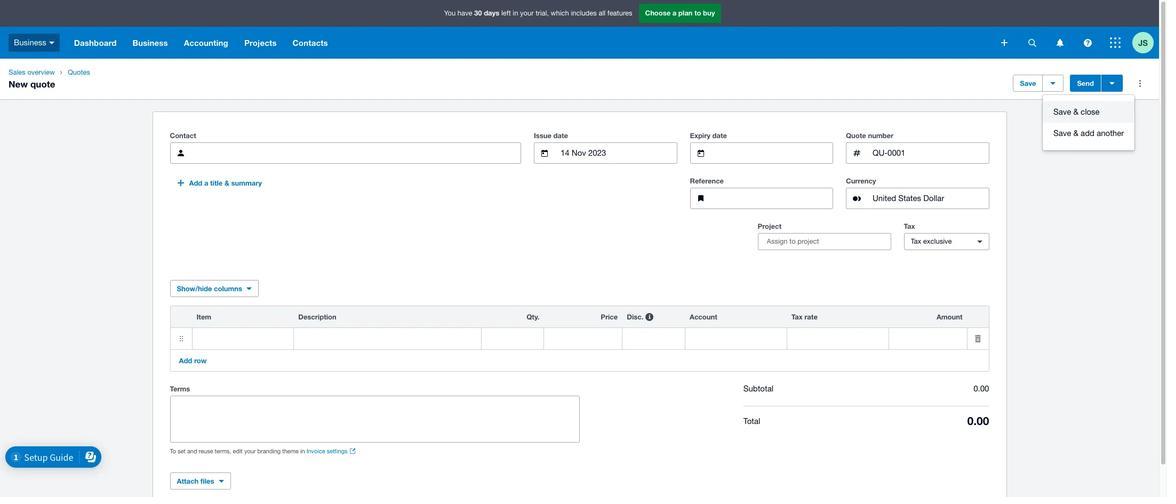Task type: vqa. For each thing, say whether or not it's contained in the screenshot.
"Attach files"
yes



Task type: locate. For each thing, give the bounding box(es) containing it.
add for add a title & summary
[[189, 179, 202, 187]]

1 vertical spatial tax
[[911, 238, 922, 246]]

& left add
[[1074, 129, 1079, 138]]

columns
[[214, 284, 242, 293]]

0 vertical spatial in
[[513, 9, 519, 17]]

navigation containing dashboard
[[66, 27, 994, 59]]

0 vertical spatial 0.00
[[974, 384, 990, 393]]

Qty. field
[[482, 328, 544, 350]]

0 vertical spatial save
[[1021, 79, 1037, 88]]

theme
[[282, 448, 299, 455]]

qty.
[[527, 313, 540, 321]]

summary
[[231, 179, 262, 187]]

0 vertical spatial a
[[673, 9, 677, 17]]

svg image
[[1111, 37, 1121, 48], [1029, 39, 1037, 47], [1057, 39, 1064, 47], [1084, 39, 1092, 47], [1002, 39, 1008, 46], [49, 41, 54, 44]]

issue
[[534, 131, 552, 140]]

all
[[599, 9, 606, 17]]

Project field
[[759, 233, 891, 251]]

save & add another
[[1054, 129, 1125, 138]]

tax for tax
[[904, 222, 916, 231]]

date
[[554, 131, 568, 140], [713, 131, 728, 140]]

in
[[513, 9, 519, 17], [301, 448, 305, 455]]

svg image inside business popup button
[[49, 41, 54, 44]]

reference
[[690, 177, 724, 185]]

& inside button
[[1074, 129, 1079, 138]]

contacts
[[293, 38, 328, 48]]

& left close at the top right of page
[[1074, 107, 1079, 116]]

left
[[502, 9, 511, 17]]

save button
[[1014, 75, 1044, 92]]

group containing save & close
[[1043, 95, 1135, 151]]

1 vertical spatial save
[[1054, 107, 1072, 116]]

0 horizontal spatial date
[[554, 131, 568, 140]]

add left row
[[179, 357, 192, 365]]

a left title
[[204, 179, 208, 187]]

row
[[194, 357, 207, 365]]

reuse
[[199, 448, 213, 455]]

tax inside "line items" element
[[792, 313, 803, 321]]

new quote
[[9, 78, 55, 90]]

in right theme
[[301, 448, 305, 455]]

a left the plan
[[673, 9, 677, 17]]

& right title
[[225, 179, 229, 187]]

0.00 for subtotal
[[974, 384, 990, 393]]

0 horizontal spatial business
[[14, 38, 46, 47]]

add
[[189, 179, 202, 187], [179, 357, 192, 365]]

projects
[[244, 38, 277, 48]]

2 vertical spatial &
[[225, 179, 229, 187]]

0 vertical spatial your
[[520, 9, 534, 17]]

save & add another button
[[1043, 123, 1135, 144]]

disc.
[[627, 313, 644, 321]]

Price field
[[545, 328, 622, 350]]

Expiry date field
[[716, 143, 833, 163]]

quote number
[[847, 131, 894, 140]]

features
[[608, 9, 633, 17]]

add inside button
[[189, 179, 202, 187]]

save & close button
[[1043, 101, 1135, 123]]

1 vertical spatial your
[[244, 448, 256, 455]]

contact
[[170, 131, 196, 140]]

1 vertical spatial 0.00
[[968, 415, 990, 428]]

add row button
[[173, 352, 213, 369]]

choose
[[646, 9, 671, 17]]

add row
[[179, 357, 207, 365]]

a for add
[[204, 179, 208, 187]]

which
[[551, 9, 569, 17]]

drag handle image
[[171, 328, 192, 350]]

tax
[[904, 222, 916, 231], [911, 238, 922, 246], [792, 313, 803, 321]]

1 horizontal spatial your
[[520, 9, 534, 17]]

subtotal
[[744, 384, 774, 393]]

& inside button
[[225, 179, 229, 187]]

&
[[1074, 107, 1079, 116], [1074, 129, 1079, 138], [225, 179, 229, 187]]

1 vertical spatial add
[[179, 357, 192, 365]]

trial,
[[536, 9, 549, 17]]

show/hide
[[177, 284, 212, 293]]

navigation
[[66, 27, 994, 59]]

another
[[1097, 129, 1125, 138]]

close
[[1081, 107, 1100, 116]]

have
[[458, 9, 473, 17]]

add
[[1081, 129, 1095, 138]]

your inside the you have 30 days left in your trial, which includes all features
[[520, 9, 534, 17]]

date right issue
[[554, 131, 568, 140]]

save inside button
[[1054, 107, 1072, 116]]

your for reuse
[[244, 448, 256, 455]]

& inside button
[[1074, 107, 1079, 116]]

exclusive
[[924, 238, 952, 246]]

business button
[[0, 27, 66, 59], [125, 27, 176, 59]]

2 date from the left
[[713, 131, 728, 140]]

1 horizontal spatial in
[[513, 9, 519, 17]]

1 vertical spatial a
[[204, 179, 208, 187]]

0 horizontal spatial a
[[204, 179, 208, 187]]

remove row image
[[968, 328, 989, 350]]

group
[[1043, 95, 1135, 151]]

1 vertical spatial &
[[1074, 129, 1079, 138]]

1 horizontal spatial business
[[133, 38, 168, 48]]

& for add
[[1074, 129, 1079, 138]]

your left trial,
[[520, 9, 534, 17]]

0 horizontal spatial your
[[244, 448, 256, 455]]

tax left exclusive
[[911, 238, 922, 246]]

1 date from the left
[[554, 131, 568, 140]]

2 vertical spatial save
[[1054, 129, 1072, 138]]

tax for tax rate
[[792, 313, 803, 321]]

you have 30 days left in your trial, which includes all features
[[444, 9, 633, 17]]

tax rate
[[792, 313, 818, 321]]

0 vertical spatial tax
[[904, 222, 916, 231]]

tax left rate on the bottom of page
[[792, 313, 803, 321]]

save for save & add another
[[1054, 129, 1072, 138]]

tax inside popup button
[[911, 238, 922, 246]]

choose a plan to buy
[[646, 9, 715, 17]]

to
[[695, 9, 702, 17]]

30
[[475, 9, 482, 17]]

Terms text field
[[171, 397, 579, 442]]

add inside button
[[179, 357, 192, 365]]

overview
[[27, 68, 55, 76]]

invoice
[[307, 448, 325, 455]]

show/hide columns
[[177, 284, 242, 293]]

a inside button
[[204, 179, 208, 187]]

Description text field
[[294, 328, 481, 350]]

0 vertical spatial &
[[1074, 107, 1079, 116]]

Reference text field
[[716, 188, 833, 209]]

1 horizontal spatial business button
[[125, 27, 176, 59]]

date right expiry
[[713, 131, 728, 140]]

save & close
[[1054, 107, 1100, 116]]

0 vertical spatial add
[[189, 179, 202, 187]]

business
[[14, 38, 46, 47], [133, 38, 168, 48]]

a inside banner
[[673, 9, 677, 17]]

branding
[[258, 448, 281, 455]]

tax for tax exclusive
[[911, 238, 922, 246]]

banner
[[0, 0, 1160, 59]]

plan
[[679, 9, 693, 17]]

1 horizontal spatial date
[[713, 131, 728, 140]]

overflow menu image
[[1130, 73, 1151, 94]]

add for add row
[[179, 357, 192, 365]]

Tax rate field
[[788, 328, 889, 350]]

add a title & summary
[[189, 179, 262, 187]]

account
[[690, 313, 718, 321]]

2 vertical spatial tax
[[792, 313, 803, 321]]

0 horizontal spatial in
[[301, 448, 305, 455]]

your right the edit
[[244, 448, 256, 455]]

add left title
[[189, 179, 202, 187]]

0.00
[[974, 384, 990, 393], [968, 415, 990, 428]]

tax up tax exclusive
[[904, 222, 916, 231]]

your
[[520, 9, 534, 17], [244, 448, 256, 455]]

set
[[178, 448, 186, 455]]

in right left
[[513, 9, 519, 17]]

Contact field
[[196, 143, 521, 163]]

1 business button from the left
[[0, 27, 66, 59]]

in inside the you have 30 days left in your trial, which includes all features
[[513, 9, 519, 17]]

total
[[744, 417, 761, 426]]

a
[[673, 9, 677, 17], [204, 179, 208, 187]]

send button
[[1071, 75, 1102, 92]]

0 horizontal spatial business button
[[0, 27, 66, 59]]

list box
[[1043, 95, 1135, 151]]

title
[[210, 179, 223, 187]]

1 horizontal spatial a
[[673, 9, 677, 17]]

and
[[187, 448, 197, 455]]

save
[[1021, 79, 1037, 88], [1054, 107, 1072, 116], [1054, 129, 1072, 138]]



Task type: describe. For each thing, give the bounding box(es) containing it.
item
[[197, 313, 211, 321]]

a for choose
[[673, 9, 677, 17]]

issue date
[[534, 131, 568, 140]]

invoice settings link
[[307, 447, 356, 456]]

save for save & close
[[1054, 107, 1072, 116]]

your for days
[[520, 9, 534, 17]]

dashboard link
[[66, 27, 125, 59]]

sales overview
[[9, 68, 55, 76]]

projects button
[[236, 27, 285, 59]]

js
[[1139, 38, 1149, 47]]

includes
[[571, 9, 597, 17]]

buy
[[704, 9, 715, 17]]

send
[[1078, 79, 1095, 88]]

attach
[[177, 477, 199, 486]]

quotes
[[68, 68, 90, 76]]

business inside navigation
[[133, 38, 168, 48]]

number
[[869, 131, 894, 140]]

contacts button
[[285, 27, 336, 59]]

files
[[201, 477, 214, 486]]

attach files button
[[170, 473, 231, 490]]

you
[[444, 9, 456, 17]]

Currency field
[[872, 188, 989, 209]]

Quote number text field
[[872, 143, 989, 163]]

description
[[298, 313, 337, 321]]

date for issue date
[[554, 131, 568, 140]]

save for save
[[1021, 79, 1037, 88]]

expiry
[[690, 131, 711, 140]]

date for expiry date
[[713, 131, 728, 140]]

rate
[[805, 313, 818, 321]]

quote
[[847, 131, 867, 140]]

currency
[[847, 177, 877, 185]]

accounting
[[184, 38, 228, 48]]

days
[[484, 9, 500, 17]]

settings
[[327, 448, 348, 455]]

0.00 for total
[[968, 415, 990, 428]]

1 vertical spatial in
[[301, 448, 305, 455]]

& for close
[[1074, 107, 1079, 116]]

banner containing js
[[0, 0, 1160, 59]]

project
[[758, 222, 782, 231]]

dashboard
[[74, 38, 117, 48]]

accounting button
[[176, 27, 236, 59]]

Disc. field
[[623, 328, 685, 350]]

tax exclusive
[[911, 238, 952, 246]]

quotes link
[[63, 67, 94, 78]]

2 business button from the left
[[125, 27, 176, 59]]

Issue date field
[[560, 143, 677, 163]]

sales
[[9, 68, 26, 76]]

show/hide columns button
[[170, 280, 259, 297]]

line items element
[[170, 306, 990, 372]]

expiry date
[[690, 131, 728, 140]]

add a title & summary button
[[170, 175, 268, 192]]

sales overview link
[[4, 67, 59, 78]]

to
[[170, 448, 176, 455]]

terms
[[170, 385, 190, 393]]

new
[[9, 78, 28, 90]]

terms,
[[215, 448, 231, 455]]

Item field
[[192, 328, 294, 350]]

js button
[[1133, 27, 1160, 59]]

Amount field
[[889, 328, 967, 350]]

tax exclusive button
[[904, 233, 990, 250]]

amount
[[937, 313, 963, 321]]

quote
[[30, 78, 55, 90]]

price
[[601, 313, 618, 321]]

edit
[[233, 448, 243, 455]]

attach files
[[177, 477, 214, 486]]

Account field
[[686, 328, 787, 350]]

to set and reuse terms, edit your branding theme in invoice settings
[[170, 448, 348, 455]]

list box containing save & close
[[1043, 95, 1135, 151]]



